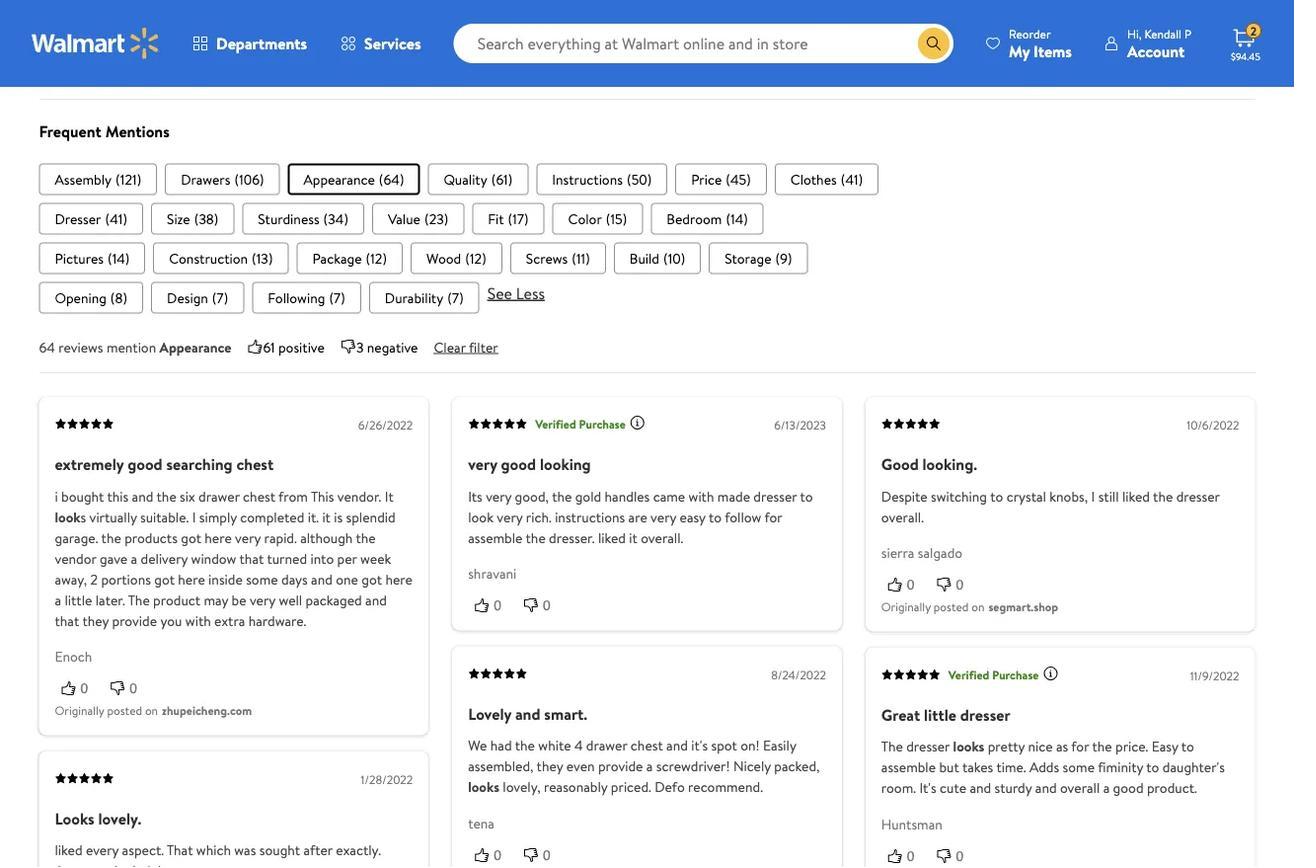 Task type: vqa. For each thing, say whether or not it's contained in the screenshot.


Task type: locate. For each thing, give the bounding box(es) containing it.
1 horizontal spatial that
[[240, 548, 264, 568]]

1 horizontal spatial appearance
[[304, 169, 375, 188]]

instructions (50)
[[552, 169, 652, 188]]

0 horizontal spatial with
[[185, 611, 211, 630]]

drawer
[[199, 486, 240, 505], [586, 736, 628, 755]]

1 horizontal spatial (41)
[[841, 169, 863, 188]]

1 horizontal spatial with
[[689, 486, 714, 505]]

screwdriver!
[[657, 757, 730, 776]]

overall. inside despite switching to crystal knobs, i still liked the dresser overall.
[[882, 507, 924, 526]]

(121)
[[116, 169, 141, 188]]

appearance down design (7)
[[160, 337, 231, 356]]

originally down sierra
[[882, 598, 931, 615]]

despite
[[882, 486, 928, 505]]

0 horizontal spatial originally
[[55, 702, 104, 719]]

made
[[718, 486, 751, 505]]

it left is at the bottom
[[322, 507, 331, 526]]

drawer inside we had the white 4 drawer chest and it's spot on! easily assembled, they even provide a screwdriver! nicely packed, looks lovely, reasonably priced. defo recommend.
[[586, 736, 628, 755]]

verified purchase information image
[[1043, 666, 1059, 682]]

one
[[336, 569, 358, 588]]

(41) right the dresser
[[105, 209, 127, 228]]

0 horizontal spatial verified purchase
[[535, 415, 626, 432]]

61 positive
[[263, 337, 325, 356]]

1 horizontal spatial 2
[[1251, 22, 1257, 39]]

Search search field
[[454, 24, 954, 63]]

2 vertical spatial list
[[39, 242, 1256, 274]]

they down later. at the bottom of the page
[[82, 611, 109, 630]]

i left still
[[1092, 486, 1096, 505]]

0 horizontal spatial it
[[322, 507, 331, 526]]

they
[[82, 611, 109, 630], [537, 757, 563, 776]]

2 list from the top
[[39, 203, 1256, 234]]

0 vertical spatial posted
[[934, 598, 969, 615]]

list item containing sturdiness
[[242, 203, 364, 234]]

dresser inside its very good, the gold handles came with made dresser to look very rich. instructions are very easy to follow for assemble the dresser. liked it overall.
[[754, 486, 797, 505]]

tena
[[468, 814, 495, 833]]

1 horizontal spatial they
[[537, 757, 563, 776]]

list item containing screws
[[510, 242, 606, 274]]

assemble
[[468, 528, 523, 547], [882, 758, 936, 777]]

verified for dresser
[[949, 666, 990, 683]]

packed,
[[775, 757, 820, 776]]

good for very
[[501, 453, 536, 475]]

to
[[800, 486, 813, 505], [991, 486, 1004, 505], [709, 507, 722, 526], [1182, 737, 1195, 756], [1147, 758, 1160, 777], [93, 861, 106, 867]]

list item containing following
[[252, 282, 361, 313]]

drawer inside i bought this and the six drawer chest from this vendor. it look
[[199, 486, 240, 505]]

look down its
[[468, 507, 494, 526]]

mentions
[[105, 121, 170, 142]]

list item containing color
[[553, 203, 643, 234]]

fit (17)
[[488, 209, 529, 228]]

1 vertical spatial overall.
[[641, 528, 684, 547]]

i inside s virtually suitable. i simply completed it. it is splendid garage. the products got here very rapid. although the vendor gave a delivery window that turned into per week away, 2 portions got here inside some days and one got here a little later. the product may be very well packaged and that they provide you with extra hardware.
[[192, 507, 196, 526]]

2 horizontal spatial (7)
[[448, 288, 464, 307]]

days
[[281, 569, 308, 588]]

list item down (38)
[[153, 242, 289, 274]]

2 inside s virtually suitable. i simply completed it. it is splendid garage. the products got here very rapid. although the vendor gave a delivery window that turned into per week away, 2 portions got here inside some days and one got here a little later. the product may be very well packaged and that they provide you with extra hardware.
[[90, 569, 98, 588]]

for right the follow
[[765, 507, 783, 526]]

portions
[[101, 569, 151, 588]]

list up the see less 'list'
[[39, 242, 1256, 274]]

chest up priced.
[[631, 736, 663, 755]]

storage
[[725, 248, 772, 267]]

exactly.
[[336, 841, 381, 860]]

sturdy
[[995, 778, 1032, 798]]

originally for good
[[882, 598, 931, 615]]

list item up the see less 'list'
[[614, 242, 701, 274]]

sturdiness
[[258, 209, 320, 228]]

looks inside we had the white 4 drawer chest and it's spot on! easily assembled, they even provide a screwdriver! nicely packed, looks lovely, reasonably priced. defo recommend.
[[468, 777, 500, 797]]

list item up less
[[510, 242, 606, 274]]

list item up wood
[[372, 203, 464, 234]]

0 horizontal spatial verified
[[535, 415, 576, 432]]

look
[[55, 507, 81, 526], [468, 507, 494, 526]]

1 horizontal spatial (14)
[[726, 209, 748, 228]]

here up product
[[178, 569, 205, 588]]

0 horizontal spatial (41)
[[105, 209, 127, 228]]

liked inside 'liked every aspect. that which was sought after exactly. amen to the height.'
[[55, 841, 83, 860]]

that
[[240, 548, 264, 568], [55, 611, 79, 630]]

rich.
[[526, 507, 552, 526]]

got
[[181, 528, 201, 547], [154, 569, 175, 588], [362, 569, 382, 588]]

the down the great
[[882, 737, 904, 756]]

packaged
[[306, 590, 362, 609]]

(12) for wood (12)
[[465, 248, 487, 267]]

6/26/2022
[[358, 417, 413, 433]]

1 vertical spatial liked
[[598, 528, 626, 547]]

list containing pictures
[[39, 242, 1256, 274]]

(41) for clothes (41)
[[841, 169, 863, 188]]

great
[[882, 704, 921, 726]]

the down portions
[[128, 590, 150, 609]]

bedroom (14)
[[667, 209, 748, 228]]

0 horizontal spatial good
[[128, 453, 163, 475]]

0 vertical spatial looks
[[954, 737, 985, 756]]

assemble up "shravani"
[[468, 528, 523, 547]]

(12) right wood
[[465, 248, 487, 267]]

assemble up room.
[[882, 758, 936, 777]]

0 horizontal spatial provide
[[112, 611, 157, 630]]

window
[[191, 548, 236, 568]]

lovely,
[[503, 777, 541, 797]]

0 vertical spatial for
[[765, 507, 783, 526]]

1 vertical spatial with
[[185, 611, 211, 630]]

dresser up the follow
[[754, 486, 797, 505]]

1 horizontal spatial little
[[925, 704, 957, 726]]

1 horizontal spatial look
[[468, 507, 494, 526]]

0 vertical spatial little
[[65, 590, 92, 609]]

1 list from the top
[[39, 163, 1256, 195]]

0 vertical spatial on
[[972, 598, 985, 615]]

and inside we had the white 4 drawer chest and it's spot on! easily assembled, they even provide a screwdriver! nicely packed, looks lovely, reasonably priced. defo recommend.
[[667, 736, 688, 755]]

overall. down "despite"
[[882, 507, 924, 526]]

we
[[468, 736, 487, 755]]

0 vertical spatial provide
[[112, 611, 157, 630]]

list item up color (15)
[[537, 163, 668, 195]]

the right had at bottom left
[[515, 736, 535, 755]]

they inside we had the white 4 drawer chest and it's spot on! easily assembled, they even provide a screwdriver! nicely packed, looks lovely, reasonably priced. defo recommend.
[[537, 757, 563, 776]]

look inside i bought this and the six drawer chest from this vendor. it look
[[55, 507, 81, 526]]

splendid
[[346, 507, 396, 526]]

1 vertical spatial (41)
[[105, 209, 127, 228]]

2 vertical spatial liked
[[55, 841, 83, 860]]

list item right "(45)"
[[775, 163, 879, 195]]

(7) for durability (7)
[[448, 288, 464, 307]]

$94.45
[[1232, 49, 1261, 63]]

1 vertical spatial i
[[192, 507, 196, 526]]

10/6/2022
[[1187, 417, 1240, 433]]

1 (7) from the left
[[212, 288, 228, 307]]

list containing dresser
[[39, 203, 1256, 234]]

for inside its very good, the gold handles came with made dresser to look very rich. instructions are very easy to follow for assemble the dresser. liked it overall.
[[765, 507, 783, 526]]

products
[[125, 528, 178, 547]]

some up the "overall"
[[1063, 758, 1095, 777]]

overall.
[[882, 507, 924, 526], [641, 528, 684, 547]]

list item down wood
[[369, 282, 480, 313]]

1 horizontal spatial on
[[972, 598, 985, 615]]

purchase for great little dresser
[[993, 666, 1039, 683]]

0 horizontal spatial posted
[[107, 702, 142, 719]]

with inside s virtually suitable. i simply completed it. it is splendid garage. the products got here very rapid. although the vendor gave a delivery window that turned into per week away, 2 portions got here inside some days and one got here a little later. the product may be very well packaged and that they provide you with extra hardware.
[[185, 611, 211, 630]]

list item up package
[[242, 203, 364, 234]]

list item containing package
[[297, 242, 403, 274]]

dresser down 10/6/2022
[[1177, 486, 1220, 505]]

0 vertical spatial drawer
[[199, 486, 240, 505]]

0 vertical spatial i
[[1092, 486, 1096, 505]]

liked inside its very good, the gold handles came with made dresser to look very rich. instructions are very easy to follow for assemble the dresser. liked it overall.
[[598, 528, 626, 547]]

the
[[128, 590, 150, 609], [882, 737, 904, 756]]

0 vertical spatial (41)
[[841, 169, 863, 188]]

list item up positive
[[252, 282, 361, 313]]

1 horizontal spatial overall.
[[882, 507, 924, 526]]

1 horizontal spatial some
[[1063, 758, 1095, 777]]

0 vertical spatial it
[[322, 507, 331, 526]]

size (38)
[[167, 209, 219, 228]]

1 vertical spatial some
[[1063, 758, 1095, 777]]

list item containing opening
[[39, 282, 143, 313]]

3 (7) from the left
[[448, 288, 464, 307]]

height.
[[133, 861, 173, 867]]

a right gave on the bottom left of page
[[131, 548, 137, 568]]

list item
[[39, 163, 157, 195], [165, 163, 280, 195], [288, 163, 420, 195], [428, 163, 529, 195], [537, 163, 668, 195], [676, 163, 767, 195], [775, 163, 879, 195], [39, 203, 143, 234], [151, 203, 234, 234], [242, 203, 364, 234], [372, 203, 464, 234], [472, 203, 545, 234], [553, 203, 643, 234], [651, 203, 764, 234], [39, 242, 145, 274], [153, 242, 289, 274], [297, 242, 403, 274], [411, 242, 503, 274], [510, 242, 606, 274], [614, 242, 701, 274], [709, 242, 808, 274], [39, 282, 143, 313], [151, 282, 244, 313], [252, 282, 361, 313], [369, 282, 480, 313]]

be
[[232, 590, 246, 609]]

list item containing construction
[[153, 242, 289, 274]]

1 vertical spatial chest
[[243, 486, 276, 505]]

liked right still
[[1123, 486, 1151, 505]]

a down "fiminity"
[[1104, 778, 1110, 798]]

with right you
[[185, 611, 211, 630]]

(7) right 'design'
[[212, 288, 228, 307]]

0 vertical spatial verified purchase
[[535, 415, 626, 432]]

1 horizontal spatial originally
[[882, 598, 931, 615]]

1 vertical spatial (14)
[[108, 248, 130, 267]]

0 down tena
[[494, 847, 502, 863]]

that up enoch
[[55, 611, 79, 630]]

list item containing bedroom
[[651, 203, 764, 234]]

with inside its very good, the gold handles came with made dresser to look very rich. instructions are very easy to follow for assemble the dresser. liked it overall.
[[689, 486, 714, 505]]

see
[[488, 282, 513, 304]]

simply
[[199, 507, 237, 526]]

0 horizontal spatial overall.
[[641, 528, 684, 547]]

chest up completed
[[243, 486, 276, 505]]

1 horizontal spatial liked
[[598, 528, 626, 547]]

bought
[[61, 486, 104, 505]]

departments
[[216, 33, 307, 54]]

some inside s virtually suitable. i simply completed it. it is splendid garage. the products got here very rapid. although the vendor gave a delivery window that turned into per week away, 2 portions got here inside some days and one got here a little later. the product may be very well packaged and that they provide you with extra hardware.
[[246, 569, 278, 588]]

handles
[[605, 486, 650, 505]]

chest inside we had the white 4 drawer chest and it's spot on! easily assembled, they even provide a screwdriver! nicely packed, looks lovely, reasonably priced. defo recommend.
[[631, 736, 663, 755]]

list item containing clothes
[[775, 163, 879, 195]]

1 vertical spatial looks
[[468, 777, 500, 797]]

1 horizontal spatial good
[[501, 453, 536, 475]]

1 vertical spatial verified purchase
[[949, 666, 1039, 683]]

size
[[167, 209, 190, 228]]

vendor
[[55, 548, 96, 568]]

0 vertical spatial 2
[[1251, 22, 1257, 39]]

0 vertical spatial list
[[39, 163, 1256, 195]]

1 horizontal spatial the
[[882, 737, 904, 756]]

delivery
[[141, 548, 188, 568]]

appearance up (34)
[[304, 169, 375, 188]]

0 vertical spatial liked
[[1123, 486, 1151, 505]]

with
[[689, 486, 714, 505], [185, 611, 211, 630]]

list item down the pictures (14) at the top left of page
[[39, 282, 143, 313]]

little down away,
[[65, 590, 92, 609]]

karambir
[[953, 40, 1006, 59]]

got down 'delivery'
[[154, 569, 175, 588]]

(7) for following (7)
[[329, 288, 346, 307]]

i down six at the left bottom of page
[[192, 507, 196, 526]]

1 horizontal spatial posted
[[934, 598, 969, 615]]

verified purchase up looking
[[535, 415, 626, 432]]

list item containing assembly
[[39, 163, 157, 195]]

(12) right package
[[366, 248, 387, 267]]

0 vertical spatial with
[[689, 486, 714, 505]]

and right this
[[132, 486, 153, 505]]

the up suitable.
[[157, 486, 177, 505]]

1 horizontal spatial verified purchase
[[949, 666, 1039, 683]]

2 vertical spatial chest
[[631, 736, 663, 755]]

liked down instructions
[[598, 528, 626, 547]]

(12) for package (12)
[[366, 248, 387, 267]]

hi,
[[1128, 25, 1142, 42]]

(7) down package
[[329, 288, 346, 307]]

0
[[907, 577, 915, 592], [957, 577, 964, 592], [494, 597, 502, 613], [543, 597, 551, 613], [80, 680, 88, 696], [130, 680, 137, 696], [494, 847, 502, 863], [543, 847, 551, 863], [907, 848, 915, 864], [957, 848, 964, 864]]

0 horizontal spatial assemble
[[468, 528, 523, 547]]

extremely
[[55, 453, 124, 475]]

daughter's
[[1163, 758, 1226, 777]]

liked up "amen"
[[55, 841, 83, 860]]

on left segmart.shop in the right of the page
[[972, 598, 985, 615]]

posted down the salgado
[[934, 598, 969, 615]]

1 horizontal spatial it
[[629, 528, 638, 547]]

see less list
[[39, 282, 1256, 313]]

provide up priced.
[[598, 757, 643, 776]]

0 horizontal spatial drawer
[[199, 486, 240, 505]]

list item down bedroom (14)
[[709, 242, 808, 274]]

2 look from the left
[[468, 507, 494, 526]]

on for good
[[145, 702, 158, 719]]

2 (7) from the left
[[329, 288, 346, 307]]

posted
[[934, 598, 969, 615], [107, 702, 142, 719]]

0 horizontal spatial on
[[145, 702, 158, 719]]

some up the "be"
[[246, 569, 278, 588]]

(13)
[[252, 248, 273, 267]]

list item containing wood
[[411, 242, 503, 274]]

0 horizontal spatial they
[[82, 611, 109, 630]]

purchase for very good looking
[[579, 415, 626, 432]]

list item up (34)
[[288, 163, 420, 195]]

list item containing price
[[676, 163, 767, 195]]

1 vertical spatial purchase
[[993, 666, 1039, 683]]

1 vertical spatial provide
[[598, 757, 643, 776]]

p
[[1185, 25, 1192, 42]]

(14) right pictures on the top of the page
[[108, 248, 130, 267]]

assembly
[[55, 169, 112, 188]]

my
[[1009, 40, 1030, 62]]

opening
[[55, 288, 107, 307]]

(23)
[[425, 209, 449, 228]]

to down every
[[93, 861, 106, 867]]

(14) down "(45)"
[[726, 209, 748, 228]]

2 horizontal spatial good
[[1114, 778, 1144, 798]]

2 (12) from the left
[[465, 248, 487, 267]]

purchase left verified purchase information icon
[[993, 666, 1039, 683]]

knobs,
[[1050, 486, 1088, 505]]

(41) right clothes at the right top of page
[[841, 169, 863, 188]]

it inside s virtually suitable. i simply completed it. it is splendid garage. the products got here very rapid. although the vendor gave a delivery window that turned into per week away, 2 portions got here inside some days and one got here a little later. the product may be very well packaged and that they provide you with extra hardware.
[[322, 507, 331, 526]]

list item up bedroom (14)
[[676, 163, 767, 195]]

0 vertical spatial appearance
[[304, 169, 375, 188]]

segmart.shop
[[989, 598, 1059, 615]]

1 vertical spatial they
[[537, 757, 563, 776]]

search icon image
[[926, 36, 942, 51]]

dresser
[[754, 486, 797, 505], [1177, 486, 1220, 505], [961, 704, 1011, 726], [907, 737, 950, 756]]

very right the "be"
[[250, 590, 276, 609]]

1 vertical spatial that
[[55, 611, 79, 630]]

0 down reasonably
[[543, 847, 551, 863]]

0 vertical spatial verified
[[535, 415, 576, 432]]

sierra
[[882, 543, 915, 562]]

1 vertical spatial posted
[[107, 702, 142, 719]]

on left zhupeicheng.com
[[145, 702, 158, 719]]

and left the it's on the right bottom of the page
[[667, 736, 688, 755]]

3 list from the top
[[39, 242, 1256, 274]]

its
[[468, 486, 483, 505]]

looks down assembled,
[[468, 777, 500, 797]]

room.
[[882, 778, 917, 798]]

chest
[[236, 453, 274, 475], [243, 486, 276, 505], [631, 736, 663, 755]]

1 horizontal spatial provide
[[598, 757, 643, 776]]

list
[[39, 163, 1256, 195], [39, 203, 1256, 234], [39, 242, 1256, 274]]

list item down construction
[[151, 282, 244, 313]]

0 horizontal spatial liked
[[55, 841, 83, 860]]

the down virtually
[[101, 528, 121, 547]]

the down splendid
[[356, 528, 376, 547]]

list item containing build
[[614, 242, 701, 274]]

list item down drawers
[[151, 203, 234, 234]]

list item up the pictures (14) at the top left of page
[[39, 203, 143, 234]]

(64)
[[379, 169, 404, 188]]

but
[[940, 758, 960, 777]]

Walmart Site-Wide search field
[[454, 24, 954, 63]]

0 horizontal spatial (12)
[[366, 248, 387, 267]]

durability (7)
[[385, 288, 464, 307]]

per
[[337, 548, 357, 568]]

list item containing instructions
[[537, 163, 668, 195]]

price.
[[1116, 737, 1149, 756]]

1 vertical spatial on
[[145, 702, 158, 719]]

1/28/2022
[[361, 771, 413, 788]]

1 (12) from the left
[[366, 248, 387, 267]]

good up this
[[128, 453, 163, 475]]

0 vertical spatial assemble
[[468, 528, 523, 547]]

6/13/2023
[[775, 417, 826, 433]]

little up the dresser looks at the bottom
[[925, 704, 957, 726]]

(7) down wood (12)
[[448, 288, 464, 307]]

list item down '(23)' on the top left
[[411, 242, 503, 274]]

list item down (34)
[[297, 242, 403, 274]]

1 vertical spatial drawer
[[586, 736, 628, 755]]

are
[[629, 507, 648, 526]]

the inside i bought this and the six drawer chest from this vendor. it look
[[157, 486, 177, 505]]

0 vertical spatial (14)
[[726, 209, 748, 228]]

although
[[300, 528, 353, 547]]

frequent
[[39, 121, 102, 142]]

list item up fit
[[428, 163, 529, 195]]

0 horizontal spatial little
[[65, 590, 92, 609]]

kendall
[[1145, 25, 1182, 42]]

1 horizontal spatial (7)
[[329, 288, 346, 307]]

1 horizontal spatial got
[[181, 528, 201, 547]]

1 vertical spatial 2
[[90, 569, 98, 588]]

walmart image
[[32, 28, 160, 59]]

may
[[204, 590, 228, 609]]

list item up (38)
[[165, 163, 280, 195]]

0 vertical spatial originally
[[882, 598, 931, 615]]

1 horizontal spatial looks
[[954, 737, 985, 756]]

posted left zhupeicheng.com
[[107, 702, 142, 719]]

very down completed
[[235, 528, 261, 547]]

good,
[[515, 486, 549, 505]]

0 horizontal spatial look
[[55, 507, 81, 526]]

liked
[[1123, 486, 1151, 505], [598, 528, 626, 547], [55, 841, 83, 860]]

0 vertical spatial purchase
[[579, 415, 626, 432]]

0 vertical spatial some
[[246, 569, 278, 588]]

verified up looking
[[535, 415, 576, 432]]

the inside 'pretty nice as for the price.  easy to assemble but takes time.  adds some fiminity to daughter's room.  it's cute and sturdy and overall a good product.'
[[1093, 737, 1113, 756]]

the right still
[[1154, 486, 1174, 505]]

0 horizontal spatial i
[[192, 507, 196, 526]]

got down week
[[362, 569, 382, 588]]

0 vertical spatial they
[[82, 611, 109, 630]]

drawer up simply
[[199, 486, 240, 505]]

1 vertical spatial originally
[[55, 702, 104, 719]]

list item containing design
[[151, 282, 244, 313]]

good for extremely
[[128, 453, 163, 475]]

verified purchase information image
[[630, 415, 646, 431]]

chest inside i bought this and the six drawer chest from this vendor. it look
[[243, 486, 276, 505]]

1 look from the left
[[55, 507, 81, 526]]

the up "fiminity"
[[1093, 737, 1113, 756]]

0 horizontal spatial looks
[[468, 777, 500, 797]]

appearance
[[304, 169, 375, 188], [160, 337, 231, 356]]

0 horizontal spatial for
[[765, 507, 783, 526]]

list item down "price"
[[651, 203, 764, 234]]

1 horizontal spatial assemble
[[882, 758, 936, 777]]

1 vertical spatial verified
[[949, 666, 990, 683]]

list item containing size
[[151, 203, 234, 234]]

design (7)
[[167, 288, 228, 307]]

purchase left verified purchase information image
[[579, 415, 626, 432]]

0 horizontal spatial that
[[55, 611, 79, 630]]



Task type: describe. For each thing, give the bounding box(es) containing it.
extra
[[214, 611, 245, 630]]

(41) for dresser (41)
[[105, 209, 127, 228]]

0 down "shravani"
[[494, 597, 502, 613]]

list item containing value
[[372, 203, 464, 234]]

0 horizontal spatial appearance
[[160, 337, 231, 356]]

(14) for pictures (14)
[[108, 248, 130, 267]]

a inside 'pretty nice as for the price.  easy to assemble but takes time.  adds some fiminity to daughter's room.  it's cute and sturdy and overall a good product.'
[[1104, 778, 1110, 798]]

list item containing drawers
[[165, 163, 280, 195]]

fiminity
[[1098, 758, 1144, 777]]

items
[[1034, 40, 1072, 62]]

the inside s virtually suitable. i simply completed it. it is splendid garage. the products got here very rapid. although the vendor gave a delivery window that turned into per week away, 2 portions got here inside some days and one got here a little later. the product may be very well packaged and that they provide you with extra hardware.
[[128, 590, 150, 609]]

quality (61)
[[444, 169, 513, 188]]

look inside its very good, the gold handles came with made dresser to look very rich. instructions are very easy to follow for assemble the dresser. liked it overall.
[[468, 507, 494, 526]]

dresser up but
[[907, 737, 950, 756]]

amen
[[55, 861, 90, 867]]

and down week
[[366, 590, 387, 609]]

here down simply
[[205, 528, 232, 547]]

overall. inside its very good, the gold handles came with made dresser to look very rich. instructions are very easy to follow for assemble the dresser. liked it overall.
[[641, 528, 684, 547]]

enoch
[[55, 647, 92, 666]]

vendor.
[[338, 486, 382, 505]]

mention
[[107, 337, 156, 356]]

value (23)
[[388, 209, 449, 228]]

and down 'into'
[[311, 569, 333, 588]]

well
[[279, 590, 302, 609]]

storage (9)
[[725, 248, 792, 267]]

clothes (41)
[[791, 169, 863, 188]]

list item containing durability
[[369, 282, 480, 313]]

list item containing appearance
[[288, 163, 420, 195]]

departments button
[[176, 20, 324, 67]]

fit
[[488, 209, 504, 228]]

0 up originally posted on segmart.shop at the bottom right of page
[[957, 577, 964, 592]]

suitable.
[[140, 507, 189, 526]]

aspect.
[[122, 841, 164, 860]]

list item containing fit
[[472, 203, 545, 234]]

easily
[[763, 736, 797, 755]]

list item containing dresser
[[39, 203, 143, 234]]

0 vertical spatial chest
[[236, 453, 274, 475]]

lovely and smart.
[[468, 703, 588, 725]]

price (45)
[[692, 169, 751, 188]]

reviews
[[58, 337, 103, 356]]

very left rich.
[[497, 507, 523, 526]]

lovely
[[468, 703, 512, 725]]

clothes
[[791, 169, 837, 188]]

2 horizontal spatial got
[[362, 569, 382, 588]]

very down came
[[651, 507, 677, 526]]

product.
[[1148, 778, 1198, 798]]

and down adds
[[1036, 778, 1057, 798]]

six
[[180, 486, 195, 505]]

smart.
[[545, 703, 588, 725]]

very up its
[[468, 453, 497, 475]]

good looking.
[[882, 453, 978, 475]]

a inside we had the white 4 drawer chest and it's spot on! easily assembled, they even provide a screwdriver! nicely packed, looks lovely, reasonably priced. defo recommend.
[[647, 757, 653, 776]]

extremely good searching chest
[[55, 453, 274, 475]]

is
[[334, 507, 343, 526]]

(10)
[[664, 248, 686, 267]]

pretty
[[988, 737, 1025, 756]]

pretty nice as for the price.  easy to assemble but takes time.  adds some fiminity to daughter's room.  it's cute and sturdy and overall a good product.
[[882, 737, 1226, 798]]

61
[[263, 337, 275, 356]]

build (10)
[[630, 248, 686, 267]]

very right its
[[486, 486, 512, 505]]

(61)
[[491, 169, 513, 188]]

0 down cute
[[957, 848, 964, 864]]

was
[[234, 841, 256, 860]]

1 vertical spatial little
[[925, 704, 957, 726]]

(7) for design (7)
[[212, 288, 228, 307]]

the inside despite switching to crystal knobs, i still liked the dresser overall.
[[1154, 486, 1174, 505]]

originally posted on zhupeicheng.com
[[55, 702, 252, 719]]

and left smart.
[[515, 703, 541, 725]]

to inside 'liked every aspect. that which was sought after exactly. amen to the height.'
[[93, 861, 106, 867]]

to down 6/13/2023 on the top
[[800, 486, 813, 505]]

verified purchase for great little dresser
[[949, 666, 1039, 683]]

design
[[167, 288, 208, 307]]

(17)
[[508, 209, 529, 228]]

it's
[[692, 736, 708, 755]]

and down takes
[[970, 778, 992, 798]]

0 horizontal spatial got
[[154, 569, 175, 588]]

list containing assembly
[[39, 163, 1256, 195]]

color (15)
[[568, 209, 627, 228]]

some inside 'pretty nice as for the price.  easy to assemble but takes time.  adds some fiminity to daughter's room.  it's cute and sturdy and overall a good product.'
[[1063, 758, 1095, 777]]

(9)
[[776, 248, 792, 267]]

little inside s virtually suitable. i simply completed it. it is splendid garage. the products got here very rapid. although the vendor gave a delivery window that turned into per week away, 2 portions got here inside some days and one got here a little later. the product may be very well packaged and that they provide you with extra hardware.
[[65, 590, 92, 609]]

0 down dresser. on the left bottom of the page
[[543, 597, 551, 613]]

overall
[[1061, 778, 1101, 798]]

s virtually suitable. i simply completed it. it is splendid garage. the products got here very rapid. although the vendor gave a delivery window that turned into per week away, 2 portions got here inside some days and one got here a little later. the product may be very well packaged and that they provide you with extra hardware.
[[55, 507, 413, 630]]

a down away,
[[55, 590, 61, 609]]

dresser
[[55, 209, 101, 228]]

even
[[567, 757, 595, 776]]

verified for looking
[[535, 415, 576, 432]]

the inside we had the white 4 drawer chest and it's spot on! easily assembled, they even provide a screwdriver! nicely packed, looks lovely, reasonably priced. defo recommend.
[[515, 736, 535, 755]]

11/9/2022
[[1191, 667, 1240, 684]]

completed
[[240, 507, 305, 526]]

1 vertical spatial the
[[882, 737, 904, 756]]

shravani
[[468, 564, 517, 583]]

searching
[[166, 453, 233, 475]]

here down week
[[386, 569, 413, 588]]

this
[[107, 486, 129, 505]]

(45)
[[726, 169, 751, 188]]

originally posted on segmart.shop
[[882, 598, 1059, 615]]

list item containing quality
[[428, 163, 529, 195]]

the inside 'liked every aspect. that which was sought after exactly. amen to the height.'
[[109, 861, 129, 867]]

services button
[[324, 20, 438, 67]]

gave
[[100, 548, 128, 568]]

posted for good
[[107, 702, 142, 719]]

they inside s virtually suitable. i simply completed it. it is splendid garage. the products got here very rapid. although the vendor gave a delivery window that turned into per week away, 2 portions got here inside some days and one got here a little later. the product may be very well packaged and that they provide you with extra hardware.
[[82, 611, 109, 630]]

account
[[1128, 40, 1185, 62]]

following (7)
[[268, 288, 346, 307]]

quality
[[444, 169, 488, 188]]

instructions
[[555, 507, 625, 526]]

(38)
[[194, 209, 219, 228]]

for inside 'pretty nice as for the price.  easy to assemble but takes time.  adds some fiminity to daughter's room.  it's cute and sturdy and overall a good product.'
[[1072, 737, 1090, 756]]

drawers
[[181, 169, 231, 188]]

dresser up the pretty
[[961, 704, 1011, 726]]

0 up originally posted on zhupeicheng.com
[[130, 680, 137, 696]]

and inside i bought this and the six drawer chest from this vendor. it look
[[132, 486, 153, 505]]

defo
[[655, 777, 685, 797]]

0 down the huntsman
[[907, 848, 915, 864]]

i bought this and the six drawer chest from this vendor. it look
[[55, 486, 394, 526]]

every
[[86, 841, 119, 860]]

assemble inside its very good, the gold handles came with made dresser to look very rich. instructions are very easy to follow for assemble the dresser. liked it overall.
[[468, 528, 523, 547]]

this
[[311, 486, 334, 505]]

(8)
[[110, 288, 127, 307]]

provide inside we had the white 4 drawer chest and it's spot on! easily assembled, they even provide a screwdriver! nicely packed, looks lovely, reasonably priced. defo recommend.
[[598, 757, 643, 776]]

to right the easy
[[709, 507, 722, 526]]

(14) for bedroom (14)
[[726, 209, 748, 228]]

list item containing pictures
[[39, 242, 145, 274]]

pictures
[[55, 248, 104, 267]]

i inside despite switching to crystal knobs, i still liked the dresser overall.
[[1092, 486, 1096, 505]]

list item containing storage
[[709, 242, 808, 274]]

originally for extremely
[[55, 702, 104, 719]]

on for looking.
[[972, 598, 985, 615]]

to down easy
[[1147, 758, 1160, 777]]

3
[[356, 337, 364, 356]]

64
[[39, 337, 55, 356]]

liked inside despite switching to crystal knobs, i still liked the dresser overall.
[[1123, 486, 1151, 505]]

lovely.
[[98, 808, 141, 829]]

liked every aspect. that which was sought after exactly. amen to the height.
[[55, 841, 381, 867]]

0 down sierra salgado on the right bottom of page
[[907, 577, 915, 592]]

week
[[361, 548, 391, 568]]

assemble inside 'pretty nice as for the price.  easy to assemble but takes time.  adds some fiminity to daughter's room.  it's cute and sturdy and overall a good product.'
[[882, 758, 936, 777]]

from
[[279, 486, 308, 505]]

0 vertical spatial that
[[240, 548, 264, 568]]

see less
[[488, 282, 545, 304]]

provide inside s virtually suitable. i simply completed it. it is splendid garage. the products got here very rapid. although the vendor gave a delivery window that turned into per week away, 2 portions got here inside some days and one got here a little later. the product may be very well packaged and that they provide you with extra hardware.
[[112, 611, 157, 630]]

assembly (121)
[[55, 169, 141, 188]]

to inside despite switching to crystal knobs, i still liked the dresser overall.
[[991, 486, 1004, 505]]

verified purchase for very good looking
[[535, 415, 626, 432]]

had
[[491, 736, 512, 755]]

which
[[196, 841, 231, 860]]

assembled,
[[468, 757, 534, 776]]

0 down enoch
[[80, 680, 88, 696]]

the left "gold"
[[552, 486, 572, 505]]

dresser inside despite switching to crystal knobs, i still liked the dresser overall.
[[1177, 486, 1220, 505]]

pictures (14)
[[55, 248, 130, 267]]

it inside its very good, the gold handles came with made dresser to look very rich. instructions are very easy to follow for assemble the dresser. liked it overall.
[[629, 528, 638, 547]]

nice
[[1029, 737, 1053, 756]]

to up daughter's
[[1182, 737, 1195, 756]]

posted for looking.
[[934, 598, 969, 615]]

opening (8)
[[55, 288, 127, 307]]

the down rich.
[[526, 528, 546, 547]]

good inside 'pretty nice as for the price.  easy to assemble but takes time.  adds some fiminity to daughter's room.  it's cute and sturdy and overall a good product.'
[[1114, 778, 1144, 798]]

adds
[[1030, 758, 1060, 777]]



